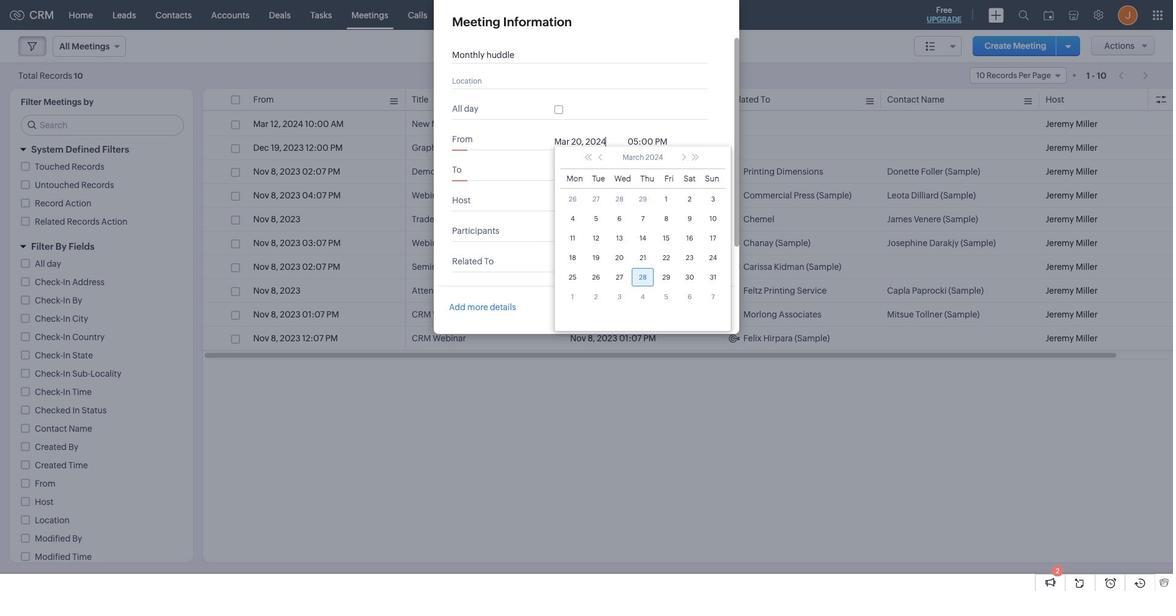 Task type: describe. For each thing, give the bounding box(es) containing it.
Search text field
[[21, 116, 183, 135]]

hh:mm a text field
[[628, 137, 677, 147]]

create menu element
[[982, 0, 1012, 30]]

Title text field
[[452, 50, 697, 60]]



Task type: locate. For each thing, give the bounding box(es) containing it.
calendar image
[[1044, 10, 1054, 20]]

Location text field
[[452, 76, 697, 86]]

navigation
[[1113, 67, 1155, 84]]

0 vertical spatial mmm d, yyyy text field
[[555, 137, 622, 147]]

None button
[[620, 300, 674, 319], [681, 300, 724, 319], [620, 300, 674, 319], [681, 300, 724, 319]]

mmm d, yyyy text field for hh:mm a text box
[[555, 137, 622, 147]]

row group
[[203, 112, 1174, 351]]

logo image
[[10, 10, 24, 20]]

mmm d, yyyy text field for hh:mm a text field
[[555, 167, 622, 177]]

create menu image
[[989, 8, 1004, 22]]

hh:mm a text field
[[628, 167, 677, 177]]

2 mmm d, yyyy text field from the top
[[555, 167, 622, 177]]

mmm d, yyyy text field
[[555, 137, 622, 147], [555, 167, 622, 177]]

1 mmm d, yyyy text field from the top
[[555, 137, 622, 147]]

1 vertical spatial mmm d, yyyy text field
[[555, 167, 622, 177]]



Task type: vqa. For each thing, say whether or not it's contained in the screenshot.
the Location TEXT FIELD
yes



